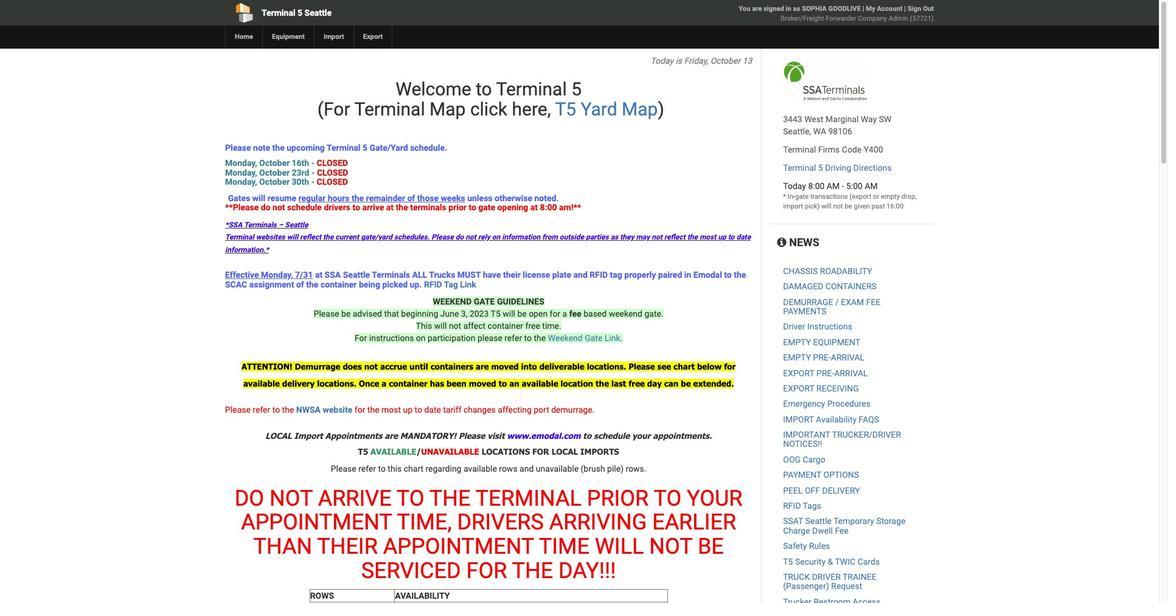 Task type: describe. For each thing, give the bounding box(es) containing it.
into
[[521, 362, 537, 372]]

equipment link
[[262, 26, 314, 49]]

will inside the gates will resume regular hours the remainder of those weeks unless otherwise noted. **please do not schedule drivers to arrive at the terminals prior to gate opening at 8:00 am!**
[[252, 193, 265, 203]]

regular
[[298, 193, 326, 203]]

1 vertical spatial moved
[[469, 379, 496, 389]]

accrue
[[380, 362, 407, 372]]

as inside you are signed in as sophia goodlive | my account | sign out broker/freight forwarder company admin (57721)
[[793, 5, 800, 13]]

- inside today                                                                                                                                                                                                                                                                                                                                                                                                                                                                                                                                                                                                                                                                                                           8:00 am - 5:00 am * in-gate transactions (export or empty drop, import pick) will not be given past 16:00
[[842, 181, 844, 191]]

0 horizontal spatial link
[[460, 280, 476, 289]]

oog cargo link
[[783, 455, 826, 465]]

signed
[[764, 5, 784, 13]]

(passenger)
[[783, 582, 829, 592]]

to left nwsa
[[272, 405, 280, 415]]

5 up equipment
[[298, 8, 302, 18]]

this
[[388, 464, 402, 474]]

gate.
[[645, 309, 664, 319]]

otherwise
[[495, 193, 532, 203]]

delivery
[[822, 486, 860, 496]]

do inside the gates will resume regular hours the remainder of those weeks unless otherwise noted. **please do not schedule drivers to arrive at the terminals prior to gate opening at 8:00 am!**
[[261, 203, 271, 212]]

emodal
[[694, 270, 722, 280]]

1 vertical spatial up
[[403, 405, 413, 415]]

rfid tag link link
[[424, 280, 478, 289]]

t5 inside weekend gate guidelines please be advised that beginning june 3, 2023 t5 will be open for a fee based weekend gate. this will not affect container free time. for instructions on participation please refer to the weekend gate link .
[[491, 309, 501, 319]]

yard
[[581, 99, 617, 120]]

of inside at ssa seattle terminals all trucks must have their license plate and rfid tag properly paired in emodal to the scac assignment of the container being picked up.
[[296, 280, 304, 289]]

be inside attention! demurrage does not accrue until containers are moved into deliverable locations. please see chart below for available delivery locations. once a container has been moved to an available location the last free day can be extended.
[[681, 379, 691, 389]]

notices!!
[[783, 440, 822, 449]]

wa
[[813, 127, 826, 136]]

3,
[[461, 309, 468, 319]]

your
[[632, 431, 651, 441]]

1 horizontal spatial available
[[464, 464, 497, 474]]

on inside weekend gate guidelines please be advised that beginning june 3, 2023 t5 will be open for a fee based weekend gate. this will not affect container free time. for instructions on participation please refer to the weekend gate link .
[[416, 333, 426, 343]]

import inside local import appointments are mandatory! please visit www.emodal.com to schedule your appointments. t5 available / unavailable locations for local imports
[[294, 431, 323, 441]]

to inside at ssa seattle terminals all trucks must have their license plate and rfid tag properly paired in emodal to the scac assignment of the container being picked up.
[[724, 270, 732, 280]]

info circle image
[[777, 237, 787, 248]]

the right emodal
[[734, 270, 746, 280]]

up.
[[410, 280, 422, 289]]

5 left driving
[[818, 163, 823, 173]]

- right the 16th
[[311, 158, 315, 168]]

1 vertical spatial and
[[520, 464, 534, 474]]

import
[[783, 415, 814, 425]]

today for today is friday, october 13
[[651, 56, 674, 66]]

guidelines
[[497, 297, 544, 307]]

goodlive
[[829, 5, 861, 13]]

1 am from the left
[[827, 181, 840, 191]]

below
[[697, 362, 722, 372]]

please note the upcoming terminal 5 gate/yard schedule. monday, october 16th - closed monday, october 23rd - closed monday, october 30th - closed
[[225, 143, 447, 187]]

gate inside today                                                                                                                                                                                                                                                                                                                                                                                                                                                                                                                                                                                                                                                                                                           8:00 am - 5:00 am * in-gate transactions (export or empty drop, import pick) will not be given past 16:00
[[795, 193, 809, 201]]

23rd
[[292, 168, 309, 178]]

1 horizontal spatial local
[[552, 447, 578, 457]]

not inside attention! demurrage does not accrue until containers are moved into deliverable locations. please see chart below for available delivery locations. once a container has been moved to an available location the last free day can be extended.
[[364, 362, 378, 372]]

be left advised
[[341, 309, 351, 319]]

not left rely
[[466, 233, 476, 242]]

0 horizontal spatial chart
[[404, 464, 424, 474]]

terminal 5 seattle
[[262, 8, 332, 18]]

are inside local import appointments are mandatory! please visit www.emodal.com to schedule your appointments. t5 available / unavailable locations for local imports
[[385, 431, 398, 441]]

from
[[542, 233, 558, 242]]

outside
[[560, 233, 584, 242]]

0 vertical spatial pre-
[[813, 353, 831, 363]]

terminal 5 driving directions link
[[783, 163, 892, 173]]

terminals inside *ssa terminals – seattle terminal websites will reflect the current gate/yard schedules. please do not rely on information from outside parties as they may not reflect the most up to date information.*
[[244, 221, 277, 230]]

in-
[[788, 193, 795, 201]]

date inside *ssa terminals – seattle terminal websites will reflect the current gate/yard schedules. please do not rely on information from outside parties as they may not reflect the most up to date information.*
[[736, 233, 751, 242]]

the left ssa
[[306, 280, 318, 289]]

1 horizontal spatial the
[[512, 558, 553, 584]]

in inside at ssa seattle terminals all trucks must have their license plate and rfid tag properly paired in emodal to the scac assignment of the container being picked up.
[[684, 270, 691, 280]]

for inside attention! demurrage does not accrue until containers are moved into deliverable locations. please see chart below for available delivery locations. once a container has been moved to an available location the last free day can be extended.
[[724, 362, 736, 372]]

october left 23rd
[[259, 168, 290, 178]]

8:00 inside today                                                                                                                                                                                                                                                                                                                                                                                                                                                                                                                                                                                                                                                                                                           8:00 am - 5:00 am * in-gate transactions (export or empty drop, import pick) will not be given past 16:00
[[808, 181, 825, 191]]

1 vertical spatial locations.
[[317, 379, 356, 389]]

the up emodal
[[687, 233, 698, 242]]

faqs
[[859, 415, 879, 425]]

up inside *ssa terminals – seattle terminal websites will reflect the current gate/yard schedules. please do not rely on information from outside parties as they may not reflect the most up to date information.*
[[718, 233, 726, 242]]

affecting
[[498, 405, 532, 415]]

to left arrive
[[353, 203, 360, 212]]

chassis roadability link
[[783, 266, 872, 276]]

- right 23rd
[[312, 168, 315, 178]]

do inside *ssa terminals – seattle terminal websites will reflect the current gate/yard schedules. please do not rely on information from outside parties as they may not reflect the most up to date information.*
[[456, 233, 464, 242]]

containers
[[826, 282, 877, 292]]

5:00
[[846, 181, 863, 191]]

1 vertical spatial most
[[382, 405, 401, 415]]

export
[[363, 33, 383, 41]]

1 reflect from the left
[[300, 233, 321, 242]]

drivers
[[324, 203, 350, 212]]

terminal
[[476, 486, 582, 512]]

t5 yard map link
[[555, 99, 658, 120]]

all
[[412, 270, 427, 280]]

(export
[[850, 193, 872, 201]]

as inside *ssa terminals – seattle terminal websites will reflect the current gate/yard schedules. please do not rely on information from outside parties as they may not reflect the most up to date information.*
[[611, 233, 618, 242]]

0 horizontal spatial available
[[243, 379, 280, 389]]

the right the hours
[[352, 193, 364, 203]]

rfid tags link
[[783, 501, 821, 511]]

at inside at ssa seattle terminals all trucks must have their license plate and rfid tag properly paired in emodal to the scac assignment of the container being picked up.
[[315, 270, 323, 280]]

procedures
[[827, 399, 871, 409]]

payment options link
[[783, 471, 859, 480]]

delivery
[[282, 379, 315, 389]]

gate
[[474, 297, 495, 307]]

for inside weekend gate guidelines please be advised that beginning june 3, 2023 t5 will be open for a fee based weekend gate. this will not affect container free time. for instructions on participation please refer to the weekend gate link .
[[550, 309, 560, 319]]

beginning
[[401, 309, 438, 319]]

0 horizontal spatial rfid
[[424, 280, 442, 289]]

serviced
[[361, 558, 461, 584]]

be down guidelines
[[517, 309, 527, 319]]

please inside please note the upcoming terminal 5 gate/yard schedule. monday, october 16th - closed monday, october 23rd - closed monday, october 30th - closed
[[225, 143, 251, 153]]

1 vertical spatial pre-
[[817, 368, 834, 378]]

damaged
[[783, 282, 824, 292]]

forwarder
[[826, 15, 857, 23]]

(for
[[318, 99, 350, 120]]

0 horizontal spatial not
[[270, 486, 313, 512]]

day!!!
[[559, 558, 616, 584]]

and inside at ssa seattle terminals all trucks must have their license plate and rfid tag properly paired in emodal to the scac assignment of the container being picked up.
[[574, 270, 588, 280]]

terminal inside terminal 5 seattle link
[[262, 8, 295, 18]]

trucks
[[429, 270, 455, 280]]

to inside welcome to terminal 5 (for terminal map click here, t5 yard map )
[[476, 78, 492, 100]]

refer for please refer to this chart regarding available rows and unavailable (brush pile) rows.
[[358, 464, 376, 474]]

sophia
[[802, 5, 827, 13]]

seattle inside at ssa seattle terminals all trucks must have their license plate and rfid tag properly paired in emodal to the scac assignment of the container being picked up.
[[343, 270, 370, 280]]

a inside weekend gate guidelines please be advised that beginning june 3, 2023 t5 will be open for a fee based weekend gate. this will not affect container free time. for instructions on participation please refer to the weekend gate link .
[[563, 309, 567, 319]]

june
[[440, 309, 459, 319]]

1 export from the top
[[783, 368, 815, 378]]

weekend gate link link
[[548, 333, 620, 343]]

information
[[502, 233, 540, 242]]

am!**
[[559, 203, 581, 212]]

rfid inside chassis roadability damaged containers demurrage / exam fee payments driver instructions empty equipment empty pre-arrival export pre-arrival export receiving emergency procedures import availability faqs important trucker/driver notices!! oog cargo payment options peel off delivery rfid tags ssat seattle temporary storage charge dwell fee safety rules t5 security & twic cards truck driver trainee (passenger) request
[[783, 501, 801, 511]]

license
[[523, 270, 550, 280]]

october up resume
[[259, 177, 290, 187]]

free inside attention! demurrage does not accrue until containers are moved into deliverable locations. please see chart below for available delivery locations. once a container has been moved to an available location the last free day can be extended.
[[629, 379, 645, 389]]

than
[[253, 534, 312, 560]]

will inside today                                                                                                                                                                                                                                                                                                                                                                                                                                                                                                                                                                                                                                                                                                           8:00 am - 5:00 am * in-gate transactions (export or empty drop, import pick) will not be given past 16:00
[[822, 203, 832, 211]]

those
[[417, 193, 439, 203]]

please inside weekend gate guidelines please be advised that beginning june 3, 2023 t5 will be open for a fee based weekend gate. this will not affect container free time. for instructions on participation please refer to the weekend gate link .
[[314, 309, 339, 319]]

their
[[317, 534, 378, 560]]

t5 inside welcome to terminal 5 (for terminal map click here, t5 yard map )
[[555, 99, 576, 120]]

container inside at ssa seattle terminals all trucks must have their license plate and rfid tag properly paired in emodal to the scac assignment of the container being picked up.
[[321, 280, 357, 289]]

2 empty from the top
[[783, 353, 811, 363]]

*ssa
[[225, 221, 242, 230]]

october left 13
[[710, 56, 741, 66]]

transactions
[[810, 193, 848, 201]]

please inside local import appointments are mandatory! please visit www.emodal.com to schedule your appointments. t5 available / unavailable locations for local imports
[[459, 431, 485, 441]]

storage
[[876, 517, 906, 527]]

to up mandatory!
[[415, 405, 422, 415]]

today for today                                                                                                                                                                                                                                                                                                                                                                                                                                                                                                                                                                                                                                                                                                           8:00 am - 5:00 am * in-gate transactions (export or empty drop, import pick) will not be given past 16:00
[[783, 181, 806, 191]]

2 export from the top
[[783, 384, 815, 394]]

not right may
[[652, 233, 662, 242]]

weekend gate guidelines please be advised that beginning june 3, 2023 t5 will be open for a fee based weekend gate. this will not affect container free time. for instructions on participation please refer to the weekend gate link .
[[314, 297, 664, 343]]

oog
[[783, 455, 801, 465]]

5 inside welcome to terminal 5 (for terminal map click here, t5 yard map )
[[571, 78, 582, 100]]

website
[[323, 405, 353, 415]]

home link
[[225, 26, 262, 49]]

will down june
[[434, 321, 447, 331]]

noted.
[[535, 193, 559, 203]]

please refer to the nwsa website for the most up to date tariff changes affecting port demurrage.
[[225, 405, 595, 415]]

picked
[[382, 280, 408, 289]]

safety rules link
[[783, 542, 830, 551]]

gates will resume regular hours the remainder of those weeks unless otherwise noted. **please do not schedule drivers to arrive at the terminals prior to gate opening at 8:00 am!**
[[225, 193, 581, 212]]

1 vertical spatial arrival
[[834, 368, 868, 378]]

this
[[416, 321, 432, 331]]

terminal firms code y400
[[783, 145, 883, 155]]

or
[[873, 193, 879, 201]]

2 closed from the top
[[317, 168, 348, 178]]

fee
[[569, 309, 582, 319]]

please up arrive
[[331, 464, 356, 474]]

terminal 5 driving directions
[[783, 163, 892, 173]]

8:00 inside the gates will resume regular hours the remainder of those weeks unless otherwise noted. **please do not schedule drivers to arrive at the terminals prior to gate opening at 8:00 am!**
[[540, 203, 557, 212]]

to inside weekend gate guidelines please be advised that beginning june 3, 2023 t5 will be open for a fee based weekend gate. this will not affect container free time. for instructions on participation please refer to the weekend gate link .
[[524, 333, 532, 343]]

are inside attention! demurrage does not accrue until containers are moved into deliverable locations. please see chart below for available delivery locations. once a container has been moved to an available location the last free day can be extended.
[[476, 362, 489, 372]]

will inside *ssa terminals – seattle terminal websites will reflect the current gate/yard schedules. please do not rely on information from outside parties as they may not reflect the most up to date information.*
[[287, 233, 298, 242]]

0 horizontal spatial local
[[265, 431, 292, 441]]

gate inside the gates will resume regular hours the remainder of those weeks unless otherwise noted. **please do not schedule drivers to arrive at the terminals prior to gate opening at 8:00 am!**
[[478, 203, 495, 212]]

sign
[[908, 5, 921, 13]]

rfid tag link
[[424, 280, 478, 289]]

ssat
[[783, 517, 803, 527]]

2 horizontal spatial available
[[522, 379, 558, 389]]

0 vertical spatial import
[[324, 33, 344, 41]]

once
[[359, 379, 379, 389]]

1 to from the left
[[397, 486, 424, 512]]

1 | from the left
[[863, 5, 864, 13]]

demurrage / exam fee payments link
[[783, 297, 881, 316]]

tag
[[610, 270, 622, 280]]

the left nwsa
[[282, 405, 294, 415]]

earlier
[[652, 510, 736, 536]]

instructions
[[807, 322, 852, 332]]



Task type: locate. For each thing, give the bounding box(es) containing it.
rows
[[310, 591, 334, 601]]

please right schedules.
[[432, 233, 454, 242]]

schedule up imports
[[594, 431, 630, 441]]

not down transactions
[[833, 203, 843, 211]]

pre- down empty equipment link
[[813, 353, 831, 363]]

seattle up import link on the top
[[305, 8, 332, 18]]

0 vertical spatial 8:00
[[808, 181, 825, 191]]

terminals
[[410, 203, 446, 212]]

0 horizontal spatial of
[[296, 280, 304, 289]]

nwsa
[[296, 405, 321, 415]]

16:00
[[887, 203, 904, 211]]

1 horizontal spatial container
[[389, 379, 428, 389]]

rfid inside at ssa seattle terminals all trucks must have their license plate and rfid tag properly paired in emodal to the scac assignment of the container being picked up.
[[590, 270, 608, 280]]

www.emodal.com link
[[507, 431, 581, 441]]

link
[[460, 280, 476, 289], [605, 333, 620, 343]]

1 vertical spatial gate
[[478, 203, 495, 212]]

0 horizontal spatial as
[[611, 233, 618, 242]]

for inside do not arrive to the terminal prior to your appointment time, drivers arriving earlier than their appointment time will not be serviced for the day!!!
[[466, 558, 507, 584]]

1 closed from the top
[[317, 158, 348, 168]]

empty pre-arrival link
[[783, 353, 865, 363]]

seattle down "tags"
[[805, 517, 832, 527]]

that
[[384, 309, 399, 319]]

1 horizontal spatial schedule
[[594, 431, 630, 441]]

0 vertical spatial moved
[[491, 362, 519, 372]]

schedule inside the gates will resume regular hours the remainder of those weeks unless otherwise noted. **please do not schedule drivers to arrive at the terminals prior to gate opening at 8:00 am!**
[[287, 203, 322, 212]]

link inside weekend gate guidelines please be advised that beginning june 3, 2023 t5 will be open for a fee based weekend gate. this will not affect container free time. for instructions on participation please refer to the weekend gate link .
[[605, 333, 620, 343]]

terminal 5 seattle image
[[783, 61, 868, 101]]

up up mandatory!
[[403, 405, 413, 415]]

terminals left all
[[372, 270, 410, 280]]

to down open
[[524, 333, 532, 343]]

1 horizontal spatial today
[[783, 181, 806, 191]]

charge
[[783, 526, 810, 536]]

1 horizontal spatial at
[[386, 203, 394, 212]]

to right prior at the left top of the page
[[469, 203, 476, 212]]

not inside the gates will resume regular hours the remainder of those weeks unless otherwise noted. **please do not schedule drivers to arrive at the terminals prior to gate opening at 8:00 am!**
[[273, 203, 285, 212]]

terminal inside *ssa terminals – seattle terminal websites will reflect the current gate/yard schedules. please do not rely on information from outside parties as they may not reflect the most up to date information.*
[[225, 233, 254, 242]]

0 vertical spatial on
[[492, 233, 500, 242]]

moved up an
[[491, 362, 519, 372]]

not inside today                                                                                                                                                                                                                                                                                                                                                                                                                                                                                                                                                                                                                                                                                                           8:00 am - 5:00 am * in-gate transactions (export or empty drop, import pick) will not be given past 16:00
[[833, 203, 843, 211]]

1 horizontal spatial chart
[[674, 362, 695, 372]]

day
[[647, 379, 662, 389]]

0 vertical spatial are
[[752, 5, 762, 13]]

will down transactions
[[822, 203, 832, 211]]

please left visit
[[459, 431, 485, 441]]

please
[[478, 333, 502, 343]]

on inside *ssa terminals – seattle terminal websites will reflect the current gate/yard schedules. please do not rely on information from outside parties as they may not reflect the most up to date information.*
[[492, 233, 500, 242]]

map right yard
[[622, 99, 658, 120]]

t5 down appointments
[[358, 447, 368, 457]]

import
[[324, 33, 344, 41], [294, 431, 323, 441]]

local import appointments are mandatory! please visit www.emodal.com to schedule your appointments. t5 available / unavailable locations for local imports
[[265, 431, 712, 457]]

to inside *ssa terminals – seattle terminal websites will reflect the current gate/yard schedules. please do not rely on information from outside parties as they may not reflect the most up to date information.*
[[728, 233, 735, 242]]

are inside you are signed in as sophia goodlive | my account | sign out broker/freight forwarder company admin (57721)
[[752, 5, 762, 13]]

t5 right the 2023
[[491, 309, 501, 319]]

you are signed in as sophia goodlive | my account | sign out broker/freight forwarder company admin (57721)
[[739, 5, 934, 23]]

1 vertical spatial /
[[416, 447, 421, 457]]

do
[[235, 486, 264, 512]]

2 vertical spatial refer
[[358, 464, 376, 474]]

2 reflect from the left
[[664, 233, 686, 242]]

please left the note
[[225, 143, 251, 153]]

export up emergency
[[783, 384, 815, 394]]

the right the note
[[272, 143, 285, 153]]

payment
[[783, 471, 821, 480]]

tag
[[444, 280, 458, 289]]

be right the can
[[681, 379, 691, 389]]

demurrage
[[295, 362, 340, 372]]

for down 'drivers'
[[466, 558, 507, 584]]

demurrage
[[783, 297, 833, 307]]

0 horizontal spatial |
[[863, 5, 864, 13]]

seattle right ssa
[[343, 270, 370, 280]]

the down "regarding"
[[429, 486, 471, 512]]

1 vertical spatial do
[[456, 233, 464, 242]]

2 vertical spatial for
[[355, 405, 365, 415]]

reflect left current
[[300, 233, 321, 242]]

1 horizontal spatial for
[[532, 447, 549, 457]]

2 map from the left
[[622, 99, 658, 120]]

a right once
[[382, 379, 387, 389]]

they
[[620, 233, 634, 242]]

the inside please note the upcoming terminal 5 gate/yard schedule. monday, october 16th - closed monday, october 23rd - closed monday, october 30th - closed
[[272, 143, 285, 153]]

free inside weekend gate guidelines please be advised that beginning june 3, 2023 t5 will be open for a fee based weekend gate. this will not affect container free time. for instructions on participation please refer to the weekend gate link .
[[525, 321, 540, 331]]

7/31
[[295, 270, 313, 280]]

3 closed from the top
[[317, 177, 348, 187]]

arriving
[[549, 510, 647, 536]]

am up or
[[865, 181, 878, 191]]

0 vertical spatial do
[[261, 203, 271, 212]]

0 horizontal spatial and
[[520, 464, 534, 474]]

refer inside weekend gate guidelines please be advised that beginning june 3, 2023 t5 will be open for a fee based weekend gate. this will not affect container free time. for instructions on participation please refer to the weekend gate link .
[[505, 333, 522, 343]]

being
[[359, 280, 380, 289]]

rfid left tag
[[590, 270, 608, 280]]

the down time.
[[534, 333, 546, 343]]

1 vertical spatial 8:00
[[540, 203, 557, 212]]

scac
[[225, 280, 247, 289]]

information.*
[[225, 246, 269, 254]]

0 horizontal spatial gate
[[478, 203, 495, 212]]

most
[[700, 233, 716, 242], [382, 405, 401, 415]]

1 vertical spatial date
[[424, 405, 441, 415]]

refer left this
[[358, 464, 376, 474]]

please inside attention! demurrage does not accrue until containers are moved into deliverable locations. please see chart below for available delivery locations. once a container has been moved to an available location the last free day can be extended.
[[629, 362, 655, 372]]

0 vertical spatial for
[[550, 309, 560, 319]]

1 horizontal spatial date
[[736, 233, 751, 242]]

not inside weekend gate guidelines please be advised that beginning june 3, 2023 t5 will be open for a fee based weekend gate. this will not affect container free time. for instructions on participation please refer to the weekend gate link .
[[449, 321, 461, 331]]

- left 5:00 at the right of the page
[[842, 181, 844, 191]]

container inside attention! demurrage does not accrue until containers are moved into deliverable locations. please see chart below for available delivery locations. once a container has been moved to an available location the last free day can be extended.
[[389, 379, 428, 389]]

will right the gates
[[252, 193, 265, 203]]

1 vertical spatial are
[[476, 362, 489, 372]]

will
[[595, 534, 644, 560]]

unavailable
[[421, 447, 479, 457]]

0 vertical spatial export
[[783, 368, 815, 378]]

nwsa website link
[[296, 405, 353, 415]]

please up day
[[629, 362, 655, 372]]

0 vertical spatial most
[[700, 233, 716, 242]]

schedule
[[287, 203, 322, 212], [594, 431, 630, 441]]

1 vertical spatial for
[[724, 362, 736, 372]]

not up –
[[273, 203, 285, 212]]

as up broker/freight
[[793, 5, 800, 13]]

2 horizontal spatial are
[[752, 5, 762, 13]]

local up unavailable
[[552, 447, 578, 457]]

13
[[743, 56, 752, 66]]

effective monday, 7/31
[[225, 270, 313, 280]]

container left being on the top left of page
[[321, 280, 357, 289]]

/ inside local import appointments are mandatory! please visit www.emodal.com to schedule your appointments. t5 available / unavailable locations for local imports
[[416, 447, 421, 457]]

weeks
[[441, 193, 465, 203]]

truck
[[783, 573, 810, 582]]

be left given
[[845, 203, 852, 211]]

at right arrive
[[386, 203, 394, 212]]

0 vertical spatial the
[[429, 486, 471, 512]]

1 horizontal spatial terminals
[[372, 270, 410, 280]]

you
[[739, 5, 751, 13]]

export pre-arrival link
[[783, 368, 868, 378]]

on down "this"
[[416, 333, 426, 343]]

the left day!!!
[[512, 558, 553, 584]]

8:00 left am!**
[[540, 203, 557, 212]]

in right paired
[[684, 270, 691, 280]]

sign out link
[[908, 5, 934, 13]]

chart right this
[[404, 464, 424, 474]]

rfid
[[590, 270, 608, 280], [424, 280, 442, 289], [783, 501, 801, 511]]

1 vertical spatial terminals
[[372, 270, 410, 280]]

2 horizontal spatial for
[[724, 362, 736, 372]]

to right welcome
[[476, 78, 492, 100]]

available down attention! on the bottom left of the page
[[243, 379, 280, 389]]

past
[[872, 203, 885, 211]]

refer right please
[[505, 333, 522, 343]]

2 am from the left
[[865, 181, 878, 191]]

0 vertical spatial of
[[407, 193, 415, 203]]

0 horizontal spatial map
[[430, 99, 466, 120]]

1 vertical spatial not
[[649, 534, 692, 560]]

emergency
[[783, 399, 825, 409]]

0 vertical spatial as
[[793, 5, 800, 13]]

way
[[861, 114, 877, 124]]

import left "export" link
[[324, 33, 344, 41]]

rows
[[499, 464, 518, 474]]

today inside today                                                                                                                                                                                                                                                                                                                                                                                                                                                                                                                                                                                                                                                                                                           8:00 am - 5:00 am * in-gate transactions (export or empty drop, import pick) will not be given past 16:00
[[783, 181, 806, 191]]

for inside local import appointments are mandatory! please visit www.emodal.com to schedule your appointments. t5 available / unavailable locations for local imports
[[532, 447, 549, 457]]

receiving
[[817, 384, 859, 394]]

for up time.
[[550, 309, 560, 319]]

terminals inside at ssa seattle terminals all trucks must have their license plate and rfid tag properly paired in emodal to the scac assignment of the container being picked up.
[[372, 270, 410, 280]]

of inside the gates will resume regular hours the remainder of those weeks unless otherwise noted. **please do not schedule drivers to arrive at the terminals prior to gate opening at 8:00 am!**
[[407, 193, 415, 203]]

ssa
[[325, 270, 341, 280]]

fee
[[835, 526, 849, 536]]

0 vertical spatial date
[[736, 233, 751, 242]]

prior
[[587, 486, 649, 512]]

affect
[[463, 321, 486, 331]]

1 horizontal spatial as
[[793, 5, 800, 13]]

the left the terminals
[[396, 203, 408, 212]]

terminals up websites
[[244, 221, 277, 230]]

schedule inside local import appointments are mandatory! please visit www.emodal.com to schedule your appointments. t5 available / unavailable locations for local imports
[[594, 431, 630, 441]]

am up transactions
[[827, 181, 840, 191]]

most up emodal
[[700, 233, 716, 242]]

1 horizontal spatial for
[[550, 309, 560, 319]]

/ left exam
[[835, 297, 839, 307]]

t5 inside local import appointments are mandatory! please visit www.emodal.com to schedule your appointments. t5 available / unavailable locations for local imports
[[358, 447, 368, 457]]

1 horizontal spatial in
[[786, 5, 792, 13]]

1 horizontal spatial of
[[407, 193, 415, 203]]

the inside weekend gate guidelines please be advised that beginning june 3, 2023 t5 will be open for a fee based weekend gate. this will not affect container free time. for instructions on participation please refer to the weekend gate link .
[[534, 333, 546, 343]]

0 vertical spatial arrival
[[831, 353, 865, 363]]

2 | from the left
[[904, 5, 906, 13]]

appointment
[[241, 510, 392, 536], [383, 534, 534, 560]]

deliverable
[[539, 362, 585, 372]]

refer down attention! on the bottom left of the page
[[253, 405, 270, 415]]

be inside today                                                                                                                                                                                                                                                                                                                                                                                                                                                                                                                                                                                                                                                                                                           8:00 am - 5:00 am * in-gate transactions (export or empty drop, import pick) will not be given past 16:00
[[845, 203, 852, 211]]

0 horizontal spatial for
[[355, 405, 365, 415]]

date left the tariff
[[424, 405, 441, 415]]

terminal inside please note the upcoming terminal 5 gate/yard schedule. monday, october 16th - closed monday, october 23rd - closed monday, october 30th - closed
[[327, 143, 361, 153]]

please down attention! on the bottom left of the page
[[225, 405, 251, 415]]

0 vertical spatial a
[[563, 309, 567, 319]]

0 vertical spatial for
[[532, 447, 549, 457]]

friday,
[[684, 56, 708, 66]]

seattle inside *ssa terminals – seattle terminal websites will reflect the current gate/yard schedules. please do not rely on information from outside parties as they may not reflect the most up to date information.*
[[285, 221, 308, 230]]

admin
[[889, 15, 908, 23]]

5 inside please note the upcoming terminal 5 gate/yard schedule. monday, october 16th - closed monday, october 23rd - closed monday, october 30th - closed
[[363, 143, 368, 153]]

1 vertical spatial for
[[466, 558, 507, 584]]

do
[[261, 203, 271, 212], [456, 233, 464, 242]]

not
[[273, 203, 285, 212], [833, 203, 843, 211], [466, 233, 476, 242], [652, 233, 662, 242], [449, 321, 461, 331], [364, 362, 378, 372]]

0 vertical spatial link
[[460, 280, 476, 289]]

the inside attention! demurrage does not accrue until containers are moved into deliverable locations. please see chart below for available delivery locations. once a container has been moved to an available location the last free day can be extended.
[[596, 379, 609, 389]]

1 empty from the top
[[783, 338, 811, 347]]

are right you
[[752, 5, 762, 13]]

will down guidelines
[[503, 309, 515, 319]]

0 horizontal spatial for
[[466, 558, 507, 584]]

to inside local import appointments are mandatory! please visit www.emodal.com to schedule your appointments. t5 available / unavailable locations for local imports
[[583, 431, 592, 441]]

–
[[279, 221, 283, 230]]

1 vertical spatial export
[[783, 384, 815, 394]]

0 vertical spatial locations.
[[587, 362, 626, 372]]

link right gate
[[605, 333, 620, 343]]

0 horizontal spatial reflect
[[300, 233, 321, 242]]

container inside weekend gate guidelines please be advised that beginning june 3, 2023 t5 will be open for a fee based weekend gate. this will not affect container free time. for instructions on participation please refer to the weekend gate link .
[[488, 321, 523, 331]]

1 vertical spatial import
[[294, 431, 323, 441]]

locations. down does
[[317, 379, 356, 389]]

please inside *ssa terminals – seattle terminal websites will reflect the current gate/yard schedules. please do not rely on information from outside parties as they may not reflect the most up to date information.*
[[432, 233, 454, 242]]

note
[[253, 143, 270, 153]]

0 horizontal spatial terminals
[[244, 221, 277, 230]]

1 horizontal spatial on
[[492, 233, 500, 242]]

1 horizontal spatial import
[[324, 33, 344, 41]]

1 vertical spatial a
[[382, 379, 387, 389]]

not
[[270, 486, 313, 512], [649, 534, 692, 560]]

0 horizontal spatial import
[[294, 431, 323, 441]]

are down please
[[476, 362, 489, 372]]

not up the participation
[[449, 321, 461, 331]]

available
[[371, 447, 416, 457]]

import
[[783, 203, 803, 211]]

0 vertical spatial up
[[718, 233, 726, 242]]

gate/yard
[[370, 143, 408, 153]]

of right assignment
[[296, 280, 304, 289]]

company
[[858, 15, 887, 23]]

link right tag
[[460, 280, 476, 289]]

0 vertical spatial gate
[[795, 193, 809, 201]]

1 vertical spatial of
[[296, 280, 304, 289]]

2 horizontal spatial at
[[530, 203, 538, 212]]

chassis roadability damaged containers demurrage / exam fee payments driver instructions empty equipment empty pre-arrival export pre-arrival export receiving emergency procedures import availability faqs important trucker/driver notices!! oog cargo payment options peel off delivery rfid tags ssat seattle temporary storage charge dwell fee safety rules t5 security & twic cards truck driver trainee (passenger) request
[[783, 266, 906, 592]]

october down the note
[[259, 158, 290, 168]]

1 vertical spatial today
[[783, 181, 806, 191]]

refer for please refer to the nwsa website for the most up to date tariff changes affecting port demurrage.
[[253, 405, 270, 415]]

0 vertical spatial terminals
[[244, 221, 277, 230]]

are up available
[[385, 431, 398, 441]]

chart
[[674, 362, 695, 372], [404, 464, 424, 474]]

2 vertical spatial container
[[389, 379, 428, 389]]

1 horizontal spatial map
[[622, 99, 658, 120]]

a
[[563, 309, 567, 319], [382, 379, 387, 389]]

container down until on the left of the page
[[389, 379, 428, 389]]

0 vertical spatial refer
[[505, 333, 522, 343]]

do left rely
[[456, 233, 464, 242]]

chart inside attention! demurrage does not accrue until containers are moved into deliverable locations. please see chart below for available delivery locations. once a container has been moved to an available location the last free day can be extended.
[[674, 362, 695, 372]]

2 to from the left
[[654, 486, 682, 512]]

today up in-
[[783, 181, 806, 191]]

1 vertical spatial empty
[[783, 353, 811, 363]]

temporary
[[834, 517, 874, 527]]

0 horizontal spatial the
[[429, 486, 471, 512]]

and right rows
[[520, 464, 534, 474]]

to inside attention! demurrage does not accrue until containers are moved into deliverable locations. please see chart below for available delivery locations. once a container has been moved to an available location the last free day can be extended.
[[499, 379, 507, 389]]

0 vertical spatial local
[[265, 431, 292, 441]]

1 horizontal spatial |
[[904, 5, 906, 13]]

t5 inside chassis roadability damaged containers demurrage / exam fee payments driver instructions empty equipment empty pre-arrival export pre-arrival export receiving emergency procedures import availability faqs important trucker/driver notices!! oog cargo payment options peel off delivery rfid tags ssat seattle temporary storage charge dwell fee safety rules t5 security & twic cards truck driver trainee (passenger) request
[[783, 557, 793, 567]]

rfid right up.
[[424, 280, 442, 289]]

the left current
[[323, 233, 334, 242]]

1 horizontal spatial are
[[476, 362, 489, 372]]

*ssa terminals – seattle terminal websites will reflect the current gate/yard schedules. please do not rely on information from outside parties as they may not reflect the most up to date information.*
[[225, 221, 751, 254]]

1 vertical spatial link
[[605, 333, 620, 343]]

(57721)
[[910, 15, 934, 23]]

most up available
[[382, 405, 401, 415]]

will
[[252, 193, 265, 203], [822, 203, 832, 211], [287, 233, 298, 242], [503, 309, 515, 319], [434, 321, 447, 331]]

pre-
[[813, 353, 831, 363], [817, 368, 834, 378]]

available down into
[[522, 379, 558, 389]]

will right websites
[[287, 233, 298, 242]]

arrival down equipment at the bottom right of page
[[831, 353, 865, 363]]

0 horizontal spatial up
[[403, 405, 413, 415]]

gate
[[585, 333, 603, 343]]

import down nwsa
[[294, 431, 323, 441]]

1 map from the left
[[430, 99, 466, 120]]

seattle inside chassis roadability damaged containers demurrage / exam fee payments driver instructions empty equipment empty pre-arrival export pre-arrival export receiving emergency procedures import availability faqs important trucker/driver notices!! oog cargo payment options peel off delivery rfid tags ssat seattle temporary storage charge dwell fee safety rules t5 security & twic cards truck driver trainee (passenger) request
[[805, 517, 832, 527]]

2 horizontal spatial rfid
[[783, 501, 801, 511]]

please refer to this chart regarding available rows and unavailable (brush pile) rows.
[[331, 464, 646, 474]]

export up "export receiving" link
[[783, 368, 815, 378]]

do right **please
[[261, 203, 271, 212]]

as left they
[[611, 233, 618, 242]]

weekend
[[609, 309, 643, 319]]

0 vertical spatial empty
[[783, 338, 811, 347]]

to left this
[[378, 464, 386, 474]]

not left the be
[[649, 534, 692, 560]]

0 horizontal spatial /
[[416, 447, 421, 457]]

5 left gate/yard
[[363, 143, 368, 153]]

up
[[718, 233, 726, 242], [403, 405, 413, 415]]

terminals
[[244, 221, 277, 230], [372, 270, 410, 280]]

do not arrive to the terminal prior to your appointment time, drivers arriving earlier than their appointment time will not be serviced for the day!!!
[[235, 486, 743, 584]]

0 horizontal spatial on
[[416, 333, 426, 343]]

tariff
[[443, 405, 462, 415]]

| left sign
[[904, 5, 906, 13]]

0 vertical spatial not
[[270, 486, 313, 512]]

1 vertical spatial the
[[512, 558, 553, 584]]

gate left opening at the top of page
[[478, 203, 495, 212]]

1 vertical spatial chart
[[404, 464, 424, 474]]

most inside *ssa terminals – seattle terminal websites will reflect the current gate/yard schedules. please do not rely on information from outside parties as they may not reflect the most up to date information.*
[[700, 233, 716, 242]]

participation
[[428, 333, 475, 343]]

effective
[[225, 270, 259, 280]]

been
[[447, 379, 467, 389]]

/ inside chassis roadability damaged containers demurrage / exam fee payments driver instructions empty equipment empty pre-arrival export pre-arrival export receiving emergency procedures import availability faqs important trucker/driver notices!! oog cargo payment options peel off delivery rfid tags ssat seattle temporary storage charge dwell fee safety rules t5 security & twic cards truck driver trainee (passenger) request
[[835, 297, 839, 307]]

0 vertical spatial free
[[525, 321, 540, 331]]

appointments
[[325, 431, 382, 441]]

a inside attention! demurrage does not accrue until containers are moved into deliverable locations. please see chart below for available delivery locations. once a container has been moved to an available location the last free day can be extended.
[[382, 379, 387, 389]]

1 horizontal spatial /
[[835, 297, 839, 307]]

drop,
[[902, 193, 917, 201]]

1 vertical spatial container
[[488, 321, 523, 331]]

please down ssa
[[314, 309, 339, 319]]

in inside you are signed in as sophia goodlive | my account | sign out broker/freight forwarder company admin (57721)
[[786, 5, 792, 13]]

2 vertical spatial are
[[385, 431, 398, 441]]

- right the "30th"
[[311, 177, 315, 187]]

firms
[[818, 145, 840, 155]]

the down once
[[367, 405, 379, 415]]

damaged containers link
[[783, 282, 877, 292]]

containers
[[431, 362, 473, 372]]

1 vertical spatial local
[[552, 447, 578, 457]]



Task type: vqa. For each thing, say whether or not it's contained in the screenshot.
transaction,
no



